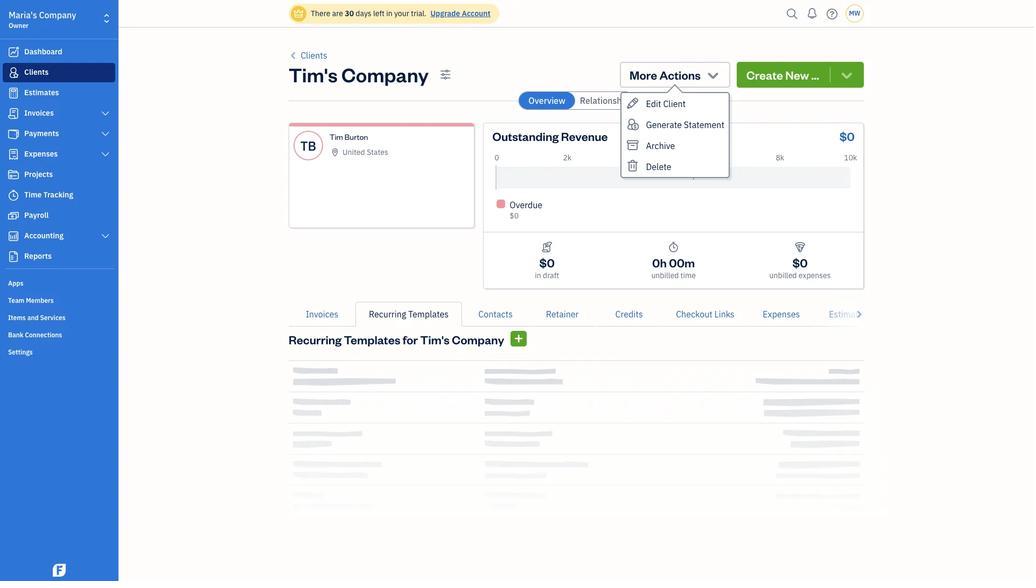 Task type: describe. For each thing, give the bounding box(es) containing it.
dashboard link
[[3, 43, 115, 62]]

plus image
[[514, 332, 524, 346]]

states
[[367, 148, 388, 157]]

notifications image
[[804, 3, 821, 24]]

1 horizontal spatial expenses
[[763, 309, 800, 320]]

reports
[[24, 252, 52, 261]]

client image
[[7, 67, 20, 78]]

team members
[[8, 297, 54, 305]]

…
[[812, 67, 819, 82]]

generate
[[646, 120, 682, 130]]

settings link
[[3, 344, 115, 360]]

create new … button
[[737, 62, 864, 88]]

links
[[715, 309, 735, 320]]

templates for recurring templates
[[408, 309, 449, 320]]

$0 in draft
[[535, 255, 559, 281]]

client
[[663, 99, 686, 109]]

team members link
[[3, 292, 115, 309]]

30
[[345, 9, 354, 18]]

company for maria's company owner
[[39, 10, 76, 20]]

report image
[[7, 252, 20, 262]]

draft
[[543, 271, 559, 281]]

account
[[462, 9, 491, 18]]

chevron large down image
[[101, 109, 110, 118]]

crown image
[[293, 8, 304, 19]]

chevronleft image
[[289, 49, 299, 62]]

recurring for recurring templates for tim's company
[[289, 332, 342, 347]]

2 vertical spatial company
[[452, 332, 504, 347]]

members
[[26, 297, 54, 305]]

unbilled inside $0 unbilled expenses
[[770, 271, 797, 281]]

overview
[[529, 95, 566, 106]]

payments
[[24, 129, 59, 138]]

overdue
[[510, 200, 543, 211]]

reports link
[[3, 247, 115, 267]]

owner
[[9, 22, 28, 30]]

tim's company
[[289, 62, 429, 87]]

archive button
[[622, 135, 729, 156]]

united states
[[343, 148, 388, 157]]

maria's company owner
[[9, 10, 76, 30]]

maria's
[[9, 10, 37, 20]]

clients inside button
[[301, 50, 327, 61]]

0
[[495, 153, 499, 163]]

create new …
[[746, 67, 819, 82]]

create
[[746, 67, 783, 82]]

paid
[[693, 171, 707, 180]]

delete
[[646, 162, 671, 172]]

outstanding revenue
[[493, 129, 608, 144]]

chevron large down image for expenses
[[101, 150, 110, 159]]

company for tim's company
[[342, 62, 429, 87]]

there
[[311, 9, 330, 18]]

accounting link
[[3, 227, 115, 246]]

mapmarker image
[[330, 148, 340, 157]]

clients button
[[289, 49, 327, 62]]

0 vertical spatial expenses link
[[3, 145, 115, 164]]

tb
[[300, 137, 316, 154]]

0 vertical spatial invoices link
[[3, 104, 115, 123]]

create new … button
[[737, 62, 864, 88]]

time tracking
[[24, 190, 73, 200]]

expenses
[[799, 271, 831, 281]]

payroll
[[24, 211, 49, 220]]

tim burton
[[330, 132, 368, 142]]

2k
[[563, 153, 572, 163]]

time tracking link
[[3, 186, 115, 205]]

are for there
[[332, 9, 343, 18]]

items and services
[[8, 314, 66, 322]]

statement
[[684, 120, 725, 130]]

services
[[40, 314, 66, 322]]

money image
[[7, 211, 20, 221]]

chart image
[[7, 231, 20, 242]]

edit client
[[646, 99, 686, 109]]

$0 for $0 unbilled expenses
[[793, 255, 808, 270]]

retainer link
[[529, 302, 596, 327]]

left
[[373, 9, 385, 18]]

1 vertical spatial invoices
[[640, 171, 668, 180]]

for
[[403, 332, 418, 347]]

burton
[[345, 132, 368, 142]]

estimates inside main element
[[24, 88, 59, 97]]

invoice image
[[7, 108, 20, 119]]

1 horizontal spatial expenses link
[[748, 302, 815, 327]]

tracking
[[43, 190, 73, 200]]

chevron large down image for payments
[[101, 130, 110, 138]]

0h 00m unbilled time
[[651, 255, 696, 281]]

more
[[630, 67, 657, 82]]

recurring templates for tim's company
[[289, 332, 504, 347]]

actions
[[660, 67, 701, 82]]

0h
[[652, 255, 667, 270]]

time
[[681, 271, 696, 281]]

overview link
[[519, 92, 575, 109]]

projects link
[[3, 165, 115, 185]]

apps link
[[3, 275, 115, 291]]

overdue $0
[[510, 200, 543, 221]]

your
[[394, 9, 409, 18]]

recurring for recurring templates
[[369, 309, 406, 320]]

dashboard image
[[7, 47, 20, 58]]

items
[[8, 314, 26, 322]]

items and services link
[[3, 310, 115, 326]]

days
[[356, 9, 371, 18]]

relationship
[[580, 95, 629, 106]]

more actions button
[[620, 62, 730, 88]]

checkout links
[[676, 309, 735, 320]]

team
[[8, 297, 24, 305]]

delete button
[[622, 156, 729, 177]]

0 horizontal spatial in
[[386, 9, 393, 18]]

$0 for $0 in draft
[[540, 255, 555, 270]]



Task type: vqa. For each thing, say whether or not it's contained in the screenshot.
"Now you can select the"
no



Task type: locate. For each thing, give the bounding box(es) containing it.
$0 inside $0 unbilled expenses
[[793, 255, 808, 270]]

2 vertical spatial invoices
[[306, 309, 338, 320]]

apps
[[8, 280, 23, 288]]

0 horizontal spatial clients
[[24, 67, 49, 77]]

1 chevrondown image from the left
[[706, 67, 721, 82]]

chevrondown image inside create new … button
[[839, 67, 854, 82]]

00m
[[669, 255, 695, 270]]

1 horizontal spatial in
[[535, 271, 541, 281]]

0 horizontal spatial templates
[[344, 332, 400, 347]]

clients right chevronleft "icon"
[[301, 50, 327, 61]]

1 vertical spatial templates
[[344, 332, 400, 347]]

0 vertical spatial invoices
[[24, 108, 54, 118]]

project image
[[7, 170, 20, 180]]

chevrondown image for create new …
[[839, 67, 854, 82]]

0 vertical spatial chevron large down image
[[101, 130, 110, 138]]

connections
[[25, 331, 62, 339]]

projects
[[24, 170, 53, 179]]

1 vertical spatial invoices link
[[289, 302, 356, 327]]

expenses down $0 unbilled expenses
[[763, 309, 800, 320]]

0 horizontal spatial expenses
[[24, 149, 58, 159]]

mw
[[849, 9, 861, 17]]

1 horizontal spatial estimates link
[[815, 302, 882, 327]]

in right the left
[[386, 9, 393, 18]]

2 vertical spatial chevron large down image
[[101, 232, 110, 241]]

invoices
[[24, 108, 54, 118], [640, 171, 668, 180], [306, 309, 338, 320]]

0 horizontal spatial estimates link
[[3, 83, 115, 103]]

expenses inside main element
[[24, 149, 58, 159]]

$0 inside overdue $0
[[510, 211, 519, 221]]

timer image
[[7, 190, 20, 201]]

edit client link
[[622, 93, 729, 114]]

bank connections link
[[3, 327, 115, 343]]

edit
[[646, 99, 661, 109]]

2 horizontal spatial invoices
[[640, 171, 668, 180]]

unbilled
[[651, 271, 679, 281], [770, 271, 797, 281]]

clients inside main element
[[24, 67, 49, 77]]

contacts link
[[462, 302, 529, 327]]

1 vertical spatial expenses
[[763, 309, 800, 320]]

chevron large down image for accounting
[[101, 232, 110, 241]]

1 vertical spatial expenses link
[[748, 302, 815, 327]]

1 vertical spatial are
[[670, 171, 681, 180]]

upgrade
[[431, 9, 460, 18]]

estimates
[[24, 88, 59, 97], [829, 309, 867, 320]]

all
[[683, 171, 691, 180]]

estimates down "expenses"
[[829, 309, 867, 320]]

0 vertical spatial estimates link
[[3, 83, 115, 103]]

new
[[786, 67, 809, 82]]

are left all at the top
[[670, 171, 681, 180]]

more actions
[[630, 67, 701, 82]]

templates for recurring templates for tim's company
[[344, 332, 400, 347]]

chevrondown image for more actions
[[706, 67, 721, 82]]

2 chevrondown image from the left
[[839, 67, 854, 82]]

there are 30 days left in your trial. upgrade account
[[311, 9, 491, 18]]

1 vertical spatial recurring
[[289, 332, 342, 347]]

0 horizontal spatial recurring
[[289, 332, 342, 347]]

estimates link down "expenses"
[[815, 302, 882, 327]]

1 vertical spatial in
[[535, 271, 541, 281]]

contacts
[[479, 309, 513, 320]]

1 vertical spatial company
[[342, 62, 429, 87]]

1 unbilled from the left
[[651, 271, 679, 281]]

$0 down overdue
[[510, 211, 519, 221]]

1 horizontal spatial estimates
[[829, 309, 867, 320]]

0 horizontal spatial invoices
[[24, 108, 54, 118]]

generate statement
[[646, 120, 725, 130]]

expenses link down payments "link"
[[3, 145, 115, 164]]

2 unbilled from the left
[[770, 271, 797, 281]]

tim
[[330, 132, 343, 142]]

checkout links link
[[663, 302, 748, 327]]

1 horizontal spatial templates
[[408, 309, 449, 320]]

united
[[343, 148, 365, 157]]

chevrondown image right actions
[[706, 67, 721, 82]]

estimates link down the clients link
[[3, 83, 115, 103]]

are for invoices
[[670, 171, 681, 180]]

0 horizontal spatial estimates
[[24, 88, 59, 97]]

chevron large down image
[[101, 130, 110, 138], [101, 150, 110, 159], [101, 232, 110, 241]]

0 vertical spatial in
[[386, 9, 393, 18]]

chevrondown image right …
[[839, 67, 854, 82]]

0 horizontal spatial unbilled
[[651, 271, 679, 281]]

expenses down payments
[[24, 149, 58, 159]]

dashboard
[[24, 47, 62, 57]]

1 horizontal spatial invoices
[[306, 309, 338, 320]]

1 horizontal spatial unbilled
[[770, 271, 797, 281]]

mw button
[[846, 4, 864, 23]]

clients
[[301, 50, 327, 61], [24, 67, 49, 77]]

1 horizontal spatial company
[[342, 62, 429, 87]]

0 vertical spatial clients
[[301, 50, 327, 61]]

$0 up draft
[[540, 255, 555, 270]]

0 vertical spatial expenses
[[24, 149, 58, 159]]

chevron large down image inside payments "link"
[[101, 130, 110, 138]]

expenses
[[24, 149, 58, 159], [763, 309, 800, 320]]

estimates down the clients link
[[24, 88, 59, 97]]

$0 link
[[840, 129, 855, 144]]

$0 up '10k'
[[840, 129, 855, 144]]

settings
[[8, 349, 33, 357]]

in left draft
[[535, 271, 541, 281]]

0 horizontal spatial company
[[39, 10, 76, 20]]

in inside $0 in draft
[[535, 271, 541, 281]]

0 horizontal spatial are
[[332, 9, 343, 18]]

credits
[[615, 309, 643, 320]]

bank
[[8, 331, 23, 339]]

generate statement button
[[622, 114, 729, 135]]

1 vertical spatial estimates link
[[815, 302, 882, 327]]

$0 for $0
[[840, 129, 855, 144]]

next image
[[854, 308, 864, 321]]

freshbooks image
[[51, 565, 68, 577]]

2 chevron large down image from the top
[[101, 150, 110, 159]]

payment image
[[7, 129, 20, 140]]

archive
[[646, 141, 675, 151]]

0 horizontal spatial tim's
[[289, 62, 338, 87]]

clients link
[[3, 63, 115, 82]]

2 horizontal spatial company
[[452, 332, 504, 347]]

outstanding
[[493, 129, 559, 144]]

$0 inside $0 in draft
[[540, 255, 555, 270]]

1 chevron large down image from the top
[[101, 130, 110, 138]]

0 vertical spatial tim's
[[289, 62, 338, 87]]

expenses link down $0 unbilled expenses
[[748, 302, 815, 327]]

1 horizontal spatial tim's
[[420, 332, 450, 347]]

company inside "maria's company owner"
[[39, 10, 76, 20]]

0 vertical spatial recurring
[[369, 309, 406, 320]]

tim's
[[289, 62, 338, 87], [420, 332, 450, 347]]

1 horizontal spatial are
[[670, 171, 681, 180]]

templates
[[408, 309, 449, 320], [344, 332, 400, 347]]

recurring
[[369, 309, 406, 320], [289, 332, 342, 347]]

payroll link
[[3, 206, 115, 226]]

0 vertical spatial are
[[332, 9, 343, 18]]

invoices inside main element
[[24, 108, 54, 118]]

1 vertical spatial chevron large down image
[[101, 150, 110, 159]]

expense image
[[7, 149, 20, 160]]

payments link
[[3, 124, 115, 144]]

unbilled inside 0h 00m unbilled time
[[651, 271, 679, 281]]

1 horizontal spatial clients
[[301, 50, 327, 61]]

recurring templates link
[[356, 302, 462, 327]]

0 vertical spatial estimates
[[24, 88, 59, 97]]

main element
[[0, 0, 145, 582]]

1 horizontal spatial chevrondown image
[[839, 67, 854, 82]]

invoices are all paid
[[640, 171, 707, 180]]

0 horizontal spatial invoices link
[[3, 104, 115, 123]]

1 horizontal spatial invoices link
[[289, 302, 356, 327]]

1 horizontal spatial recurring
[[369, 309, 406, 320]]

8k
[[776, 153, 784, 163]]

templates left for
[[344, 332, 400, 347]]

time
[[24, 190, 42, 200]]

10k
[[844, 153, 857, 163]]

are left 30 at the left
[[332, 9, 343, 18]]

3 chevron large down image from the top
[[101, 232, 110, 241]]

go to help image
[[824, 6, 841, 22]]

0 horizontal spatial expenses link
[[3, 145, 115, 164]]

unbilled down 0h
[[651, 271, 679, 281]]

trial.
[[411, 9, 427, 18]]

$0 up "expenses"
[[793, 255, 808, 270]]

and
[[27, 314, 39, 322]]

0 vertical spatial company
[[39, 10, 76, 20]]

chevrondown image inside more actions dropdown button
[[706, 67, 721, 82]]

accounting
[[24, 231, 64, 241]]

$0 unbilled expenses
[[770, 255, 831, 281]]

unbilled left "expenses"
[[770, 271, 797, 281]]

settings for this client image
[[440, 69, 451, 80]]

1 vertical spatial clients
[[24, 67, 49, 77]]

0 vertical spatial templates
[[408, 309, 449, 320]]

relationship link
[[576, 92, 634, 109]]

1 vertical spatial estimates
[[829, 309, 867, 320]]

chevrondown image
[[706, 67, 721, 82], [839, 67, 854, 82]]

0 horizontal spatial chevrondown image
[[706, 67, 721, 82]]

revenue
[[561, 129, 608, 144]]

1 vertical spatial tim's
[[420, 332, 450, 347]]

templates up for
[[408, 309, 449, 320]]

retainer
[[546, 309, 579, 320]]

clients down dashboard
[[24, 67, 49, 77]]

bank connections
[[8, 331, 62, 339]]

estimate image
[[7, 88, 20, 99]]

$0
[[840, 129, 855, 144], [510, 211, 519, 221], [540, 255, 555, 270], [793, 255, 808, 270]]

upgrade account link
[[428, 9, 491, 18]]

search image
[[784, 6, 801, 22]]



